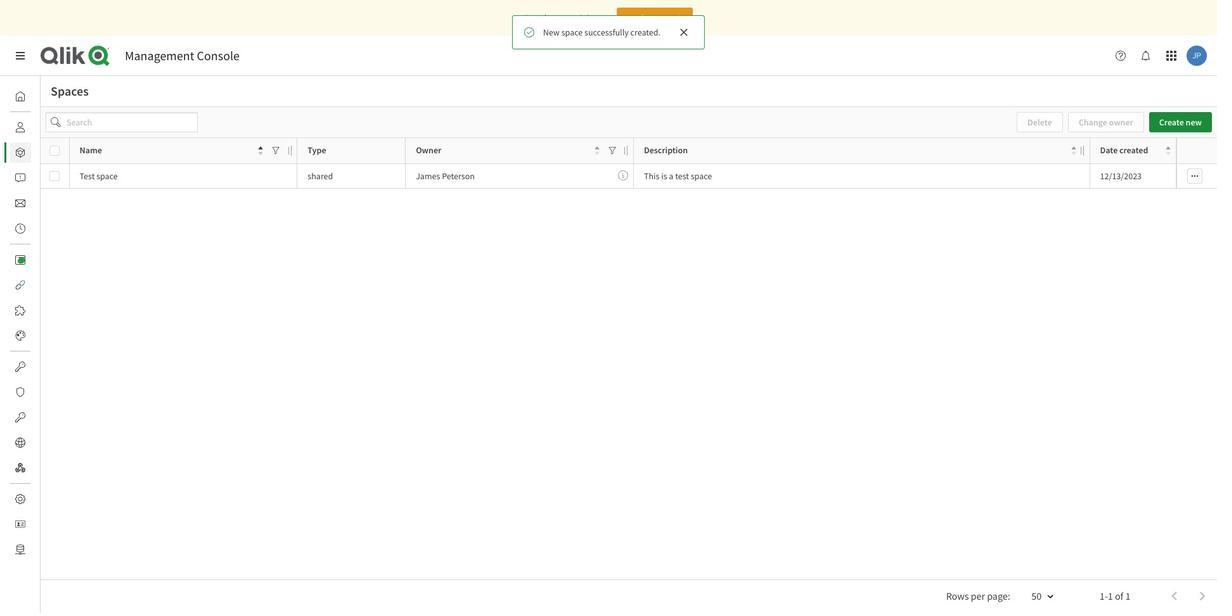 Task type: describe. For each thing, give the bounding box(es) containing it.
12/13/2023
[[1100, 171, 1142, 182]]

name
[[80, 145, 102, 156]]

days
[[542, 12, 559, 23]]

home
[[41, 91, 63, 102]]

home image
[[15, 91, 25, 101]]

this is a test space
[[644, 171, 712, 182]]

james peterson
[[416, 171, 475, 182]]

free days remaining: 3
[[524, 12, 607, 23]]

new space successfully created.
[[543, 27, 661, 38]]

Search text field
[[46, 112, 198, 133]]

successfully
[[585, 27, 629, 38]]

spaces image
[[15, 148, 25, 158]]

test space
[[80, 171, 118, 182]]

description button
[[644, 142, 1076, 160]]

50 button
[[1016, 586, 1062, 608]]

2 1 from the left
[[1126, 590, 1131, 603]]

activate now!
[[629, 12, 681, 23]]

date
[[1100, 145, 1118, 156]]

oauth image
[[15, 413, 25, 423]]

50
[[1032, 590, 1042, 603]]

home link
[[10, 86, 63, 107]]

shared
[[308, 171, 333, 182]]

management
[[125, 48, 194, 63]]

space for new
[[562, 27, 583, 38]]

a
[[669, 171, 674, 182]]

type
[[308, 145, 326, 156]]

new space successfully created. alert
[[512, 15, 705, 49]]

description
[[644, 145, 688, 156]]

identity provider image
[[15, 520, 25, 530]]

content security policy image
[[15, 387, 25, 398]]

page:
[[987, 590, 1010, 603]]

created
[[1120, 145, 1148, 156]]

extensions image
[[15, 306, 25, 316]]

1-
[[1100, 590, 1108, 603]]

test
[[675, 171, 689, 182]]

users image
[[15, 122, 25, 133]]

create new
[[1159, 117, 1202, 128]]

name button
[[80, 142, 263, 160]]

new
[[1186, 117, 1202, 128]]

owner button
[[416, 142, 600, 160]]

settings image
[[15, 495, 25, 505]]

content image
[[15, 255, 25, 265]]

management console element
[[125, 48, 240, 63]]

of
[[1115, 590, 1124, 603]]

3
[[603, 12, 607, 23]]

subscriptions image
[[15, 198, 25, 209]]

console
[[197, 48, 240, 63]]

generic links image
[[15, 280, 25, 290]]

rows per page:
[[946, 590, 1010, 603]]

navigation pane element
[[0, 81, 67, 566]]

this
[[644, 171, 660, 182]]



Task type: vqa. For each thing, say whether or not it's contained in the screenshot.
Sona J. Pack
no



Task type: locate. For each thing, give the bounding box(es) containing it.
data gateways image
[[15, 545, 25, 555]]

alerts link
[[10, 168, 62, 188]]

rows
[[946, 590, 969, 603]]

spaces up users
[[51, 83, 89, 99]]

per
[[971, 590, 985, 603]]

users
[[41, 122, 61, 133]]

api keys image
[[15, 362, 25, 372]]

space
[[562, 27, 583, 38], [96, 171, 118, 182], [691, 171, 712, 182]]

space right test
[[691, 171, 712, 182]]

1 left of on the bottom right
[[1108, 590, 1113, 603]]

1-1 of 1
[[1100, 590, 1131, 603]]

james peterson image
[[1187, 46, 1207, 66]]

is
[[661, 171, 667, 182]]

1 right of on the bottom right
[[1126, 590, 1131, 603]]

now!
[[662, 12, 681, 23]]

web image
[[15, 438, 25, 448]]

peterson
[[442, 171, 475, 182]]

webhooks image
[[15, 463, 25, 474]]

2 horizontal spatial space
[[691, 171, 712, 182]]

users link
[[10, 117, 61, 138]]

spaces
[[51, 83, 89, 99], [41, 147, 67, 159]]

themes image
[[15, 331, 25, 341]]

1 horizontal spatial 1
[[1126, 590, 1131, 603]]

space inside alert
[[562, 27, 583, 38]]

0 horizontal spatial 1
[[1108, 590, 1113, 603]]

events image
[[15, 224, 25, 234]]

1 horizontal spatial space
[[562, 27, 583, 38]]

0 vertical spatial spaces
[[51, 83, 89, 99]]

space down free days remaining: 3
[[562, 27, 583, 38]]

spaces up alerts
[[41, 147, 67, 159]]

create
[[1159, 117, 1184, 128]]

test
[[80, 171, 95, 182]]

1 1 from the left
[[1108, 590, 1113, 603]]

open sidebar menu image
[[15, 51, 25, 61]]

remaining:
[[561, 12, 601, 23]]

1 vertical spatial spaces
[[41, 147, 67, 159]]

activate now! link
[[617, 8, 693, 28]]

activate
[[629, 12, 660, 23]]

james
[[416, 171, 440, 182]]

date created button
[[1100, 142, 1171, 160]]

0 horizontal spatial space
[[96, 171, 118, 182]]

date created
[[1100, 145, 1148, 156]]

1
[[1108, 590, 1113, 603], [1126, 590, 1131, 603]]

create new button
[[1149, 112, 1212, 133]]

spaces link
[[10, 143, 67, 163]]

new connector image
[[18, 257, 25, 264]]

spaces inside the navigation pane element
[[41, 147, 67, 159]]

owner
[[416, 145, 441, 156]]

space for test
[[96, 171, 118, 182]]

space right the test
[[96, 171, 118, 182]]

free
[[524, 12, 540, 23]]

management console
[[125, 48, 240, 63]]

alerts
[[41, 172, 62, 184]]

created.
[[631, 27, 661, 38]]

new
[[543, 27, 560, 38]]



